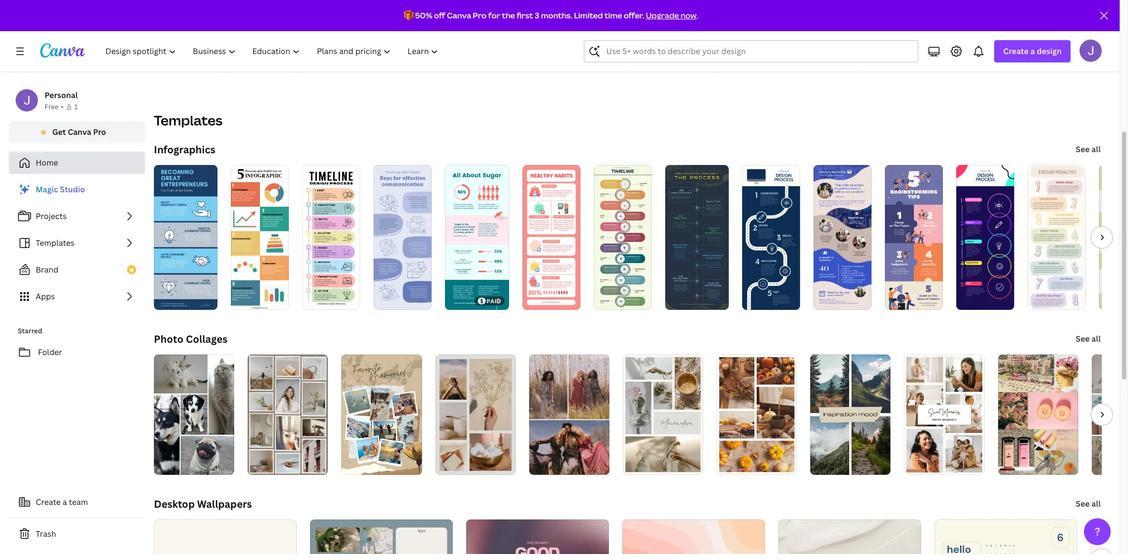 Task type: vqa. For each thing, say whether or not it's contained in the screenshot.


Task type: locate. For each thing, give the bounding box(es) containing it.
1 vertical spatial a
[[63, 497, 67, 508]]

cover right magazine
[[915, 60, 937, 71]]

1 vertical spatial see
[[1077, 334, 1090, 344]]

1080 down map
[[779, 75, 796, 84]]

see
[[1077, 144, 1090, 155], [1077, 334, 1090, 344], [1077, 499, 1090, 509]]

all
[[1092, 144, 1102, 155], [1092, 334, 1102, 344], [1092, 499, 1102, 509]]

1 cover from the left
[[657, 60, 680, 71]]

background
[[1049, 60, 1094, 71]]

photo up the 20
[[275, 60, 297, 71]]

0 vertical spatial a
[[1031, 46, 1036, 56]]

1920
[[395, 75, 411, 84], [757, 75, 773, 84]]

1920 for desktop wallpaper
[[395, 75, 411, 84]]

see all link
[[1075, 138, 1103, 161], [1075, 328, 1103, 350], [1075, 493, 1103, 516]]

0 vertical spatial desktop
[[395, 60, 427, 71]]

1920 inside the "desktop wallpaper 1920 × 1080 px"
[[395, 75, 411, 84]]

1 vertical spatial see all link
[[1075, 328, 1103, 350]]

photo for photo collages
[[154, 333, 184, 346]]

0 horizontal spatial 1920
[[395, 75, 411, 84]]

30
[[289, 75, 298, 84]]

11
[[893, 75, 900, 84]]

pro
[[473, 10, 487, 21], [93, 127, 106, 137]]

× inside the zoom virtual background 1280 × 720 px
[[1015, 75, 1019, 84]]

2 1920 from the left
[[757, 75, 773, 84]]

1 group from the left
[[153, 0, 261, 109]]

photo inside photo collage (portrait) 20 × 30 cm
[[275, 60, 297, 71]]

6 group from the left
[[757, 0, 864, 55]]

2 vertical spatial see all link
[[1075, 493, 1103, 516]]

cover inside magazine cover 8.5 × 11 in
[[915, 60, 937, 71]]

2 vertical spatial all
[[1092, 499, 1102, 509]]

desktop wallpapers link
[[154, 498, 252, 511]]

1080 inside the "desktop wallpaper 1920 × 1080 px"
[[418, 75, 434, 84]]

0 vertical spatial canva
[[447, 10, 472, 21]]

create for create a team
[[36, 497, 61, 508]]

apps
[[36, 291, 55, 302]]

canva
[[447, 10, 472, 21], [68, 127, 91, 137]]

desktop wallpaper group
[[395, 0, 502, 85]]

pro up home link
[[93, 127, 106, 137]]

1 horizontal spatial 1080
[[779, 75, 796, 84]]

infographic group
[[153, 0, 261, 109]]

list containing magic studio
[[9, 179, 145, 308]]

mind map group
[[757, 0, 864, 85]]

off
[[434, 10, 446, 21]]

group for book cover
[[636, 0, 743, 55]]

photo left collages
[[154, 333, 184, 346]]

× inside the "desktop wallpaper 1920 × 1080 px"
[[413, 75, 416, 84]]

create inside dropdown button
[[1004, 46, 1029, 56]]

magic
[[36, 184, 58, 195]]

wallpaper
[[429, 60, 467, 71]]

1 horizontal spatial cover
[[915, 60, 937, 71]]

1 horizontal spatial 1920
[[757, 75, 773, 84]]

1 vertical spatial create
[[36, 497, 61, 508]]

desktop inside the "desktop wallpaper 1920 × 1080 px"
[[395, 60, 427, 71]]

2 vertical spatial see
[[1077, 499, 1090, 509]]

canva right get
[[68, 127, 91, 137]]

1920 inside mind map 1920 × 1080 px
[[757, 75, 773, 84]]

20
[[275, 75, 283, 84]]

5 group from the left
[[636, 0, 743, 55]]

0 horizontal spatial create
[[36, 497, 61, 508]]

Search search field
[[607, 41, 897, 62]]

0 vertical spatial see all link
[[1075, 138, 1103, 161]]

0 vertical spatial see
[[1077, 144, 1090, 155]]

2 all from the top
[[1092, 334, 1102, 344]]

4 px from the left
[[798, 75, 805, 84]]

3 see all from the top
[[1077, 499, 1102, 509]]

0 horizontal spatial photo
[[154, 333, 184, 346]]

1410 × 2250 px button
[[636, 74, 695, 85]]

1080 down wallpaper
[[418, 75, 434, 84]]

0 horizontal spatial 1080
[[418, 75, 434, 84]]

7 × from the left
[[1015, 75, 1019, 84]]

a left team
[[63, 497, 67, 508]]

800
[[154, 75, 167, 84]]

zoom
[[998, 60, 1019, 71]]

7 group from the left
[[877, 0, 984, 55]]

1 see all link from the top
[[1075, 138, 1103, 161]]

1080 for map
[[779, 75, 796, 84]]

0 horizontal spatial cover
[[657, 60, 680, 71]]

None search field
[[584, 40, 919, 62]]

1 horizontal spatial pro
[[473, 10, 487, 21]]

list
[[9, 179, 145, 308]]

cover for book cover
[[657, 60, 680, 71]]

months.
[[541, 10, 573, 21]]

get
[[52, 127, 66, 137]]

2 vertical spatial see all
[[1077, 499, 1102, 509]]

1080 inside mind map 1920 × 1080 px
[[779, 75, 796, 84]]

2 × from the left
[[285, 75, 288, 84]]

group for graph (unlimited)
[[516, 0, 623, 55]]

0 vertical spatial photo
[[275, 60, 297, 71]]

px inside book cover 1410 × 2250 px
[[676, 75, 684, 84]]

2 1080 from the left
[[779, 75, 796, 84]]

px inside mind map 1920 × 1080 px
[[798, 75, 805, 84]]

1 vertical spatial templates
[[36, 238, 75, 248]]

×
[[169, 75, 172, 84], [285, 75, 288, 84], [413, 75, 416, 84], [653, 75, 657, 84], [774, 75, 777, 84], [889, 75, 892, 84], [1015, 75, 1019, 84]]

0 vertical spatial all
[[1092, 144, 1102, 155]]

templates down projects
[[36, 238, 75, 248]]

× inside infographic 800 × 2000 px
[[169, 75, 172, 84]]

desktop up 1920 × 1080 px button on the top of page
[[395, 60, 427, 71]]

a
[[1031, 46, 1036, 56], [63, 497, 67, 508]]

templates up the infographics link
[[154, 111, 223, 129]]

1 1920 from the left
[[395, 75, 411, 84]]

templates link
[[9, 232, 145, 254]]

see all
[[1077, 144, 1102, 155], [1077, 334, 1102, 344], [1077, 499, 1102, 509]]

collages
[[186, 333, 228, 346]]

cover inside book cover 1410 × 2250 px
[[657, 60, 680, 71]]

0 vertical spatial see all
[[1077, 144, 1102, 155]]

1 see from the top
[[1077, 144, 1090, 155]]

px inside infographic 800 × 2000 px
[[193, 75, 201, 84]]

personal
[[45, 90, 78, 100]]

top level navigation element
[[98, 40, 448, 62]]

px inside the "desktop wallpaper 1920 × 1080 px"
[[436, 75, 444, 84]]

2 group from the left
[[275, 0, 382, 55]]

0 horizontal spatial canva
[[68, 127, 91, 137]]

8 group from the left
[[998, 0, 1105, 55]]

create inside 'button'
[[36, 497, 61, 508]]

🎁
[[404, 10, 414, 21]]

0 vertical spatial create
[[1004, 46, 1029, 56]]

1 vertical spatial canva
[[68, 127, 91, 137]]

graph
[[516, 60, 539, 71]]

1 horizontal spatial a
[[1031, 46, 1036, 56]]

magazine cover 8.5 × 11 in
[[877, 60, 937, 84]]

now
[[681, 10, 697, 21]]

1 × from the left
[[169, 75, 172, 84]]

templates
[[154, 111, 223, 129], [36, 238, 75, 248]]

pro left for
[[473, 10, 487, 21]]

1 vertical spatial desktop
[[154, 498, 195, 511]]

3 see all link from the top
[[1075, 493, 1103, 516]]

book cover 1410 × 2250 px
[[636, 60, 684, 84]]

all for wallpapers
[[1092, 499, 1102, 509]]

desktop for desktop wallpapers
[[154, 498, 195, 511]]

2 see all link from the top
[[1075, 328, 1103, 350]]

3 see from the top
[[1077, 499, 1090, 509]]

canva right off
[[447, 10, 472, 21]]

3 all from the top
[[1092, 499, 1102, 509]]

1 1080 from the left
[[418, 75, 434, 84]]

collage
[[299, 60, 328, 71]]

folder link
[[9, 342, 145, 364]]

unlimited
[[516, 75, 547, 84]]

0 vertical spatial pro
[[473, 10, 487, 21]]

•
[[61, 102, 64, 112]]

book cover group
[[636, 0, 743, 85]]

2 px from the left
[[436, 75, 444, 84]]

canva inside button
[[68, 127, 91, 137]]

graph (unlimited) group
[[516, 0, 623, 85]]

3 px from the left
[[676, 75, 684, 84]]

1 vertical spatial photo
[[154, 333, 184, 346]]

create left team
[[36, 497, 61, 508]]

0 vertical spatial templates
[[154, 111, 223, 129]]

4 × from the left
[[653, 75, 657, 84]]

trash link
[[9, 523, 145, 546]]

group for zoom virtual background
[[998, 0, 1105, 55]]

8.5 × 11 in button
[[877, 74, 919, 85]]

5 px from the left
[[1034, 75, 1041, 84]]

get canva pro button
[[9, 122, 145, 143]]

1 horizontal spatial desktop
[[395, 60, 427, 71]]

0 horizontal spatial templates
[[36, 238, 75, 248]]

group
[[153, 0, 261, 109], [275, 0, 382, 55], [395, 0, 502, 55], [516, 0, 623, 55], [636, 0, 743, 55], [757, 0, 864, 55], [877, 0, 984, 55], [998, 0, 1105, 55]]

a inside 'button'
[[63, 497, 67, 508]]

paid
[[487, 297, 502, 305]]

2 see from the top
[[1077, 334, 1090, 344]]

group for infographic
[[153, 0, 261, 109]]

2 see all from the top
[[1077, 334, 1102, 344]]

6 × from the left
[[889, 75, 892, 84]]

1080
[[418, 75, 434, 84], [779, 75, 796, 84]]

magic studio
[[36, 184, 85, 195]]

px for desktop
[[436, 75, 444, 84]]

0 horizontal spatial a
[[63, 497, 67, 508]]

upgrade now button
[[646, 10, 697, 21]]

1 vertical spatial pro
[[93, 127, 106, 137]]

3 × from the left
[[413, 75, 416, 84]]

1 horizontal spatial photo
[[275, 60, 297, 71]]

2 cover from the left
[[915, 60, 937, 71]]

3 group from the left
[[395, 0, 502, 55]]

0 horizontal spatial pro
[[93, 127, 106, 137]]

2000
[[174, 75, 192, 84]]

create a design
[[1004, 46, 1062, 56]]

a up virtual
[[1031, 46, 1036, 56]]

0 horizontal spatial desktop
[[154, 498, 195, 511]]

desktop for desktop wallpaper 1920 × 1080 px
[[395, 60, 427, 71]]

px for book
[[676, 75, 684, 84]]

cover up 2250
[[657, 60, 680, 71]]

infographics
[[154, 143, 215, 156]]

1 horizontal spatial templates
[[154, 111, 223, 129]]

group for magazine cover
[[877, 0, 984, 55]]

cover
[[657, 60, 680, 71], [915, 60, 937, 71]]

create
[[1004, 46, 1029, 56], [36, 497, 61, 508]]

× inside photo collage (portrait) 20 × 30 cm
[[285, 75, 288, 84]]

1 vertical spatial see all
[[1077, 334, 1102, 344]]

a inside dropdown button
[[1031, 46, 1036, 56]]

photo
[[275, 60, 297, 71], [154, 333, 184, 346]]

cover for magazine cover
[[915, 60, 937, 71]]

1280
[[998, 75, 1014, 84]]

see all for wallpapers
[[1077, 499, 1102, 509]]

create up zoom
[[1004, 46, 1029, 56]]

4 group from the left
[[516, 0, 623, 55]]

1 px from the left
[[193, 75, 201, 84]]

5 × from the left
[[774, 75, 777, 84]]

desktop left wallpapers
[[154, 498, 195, 511]]

photo collage (portrait) 20 × 30 cm
[[275, 60, 364, 84]]

zoom virtual background group
[[998, 0, 1105, 85]]

1 horizontal spatial create
[[1004, 46, 1029, 56]]

1 vertical spatial all
[[1092, 334, 1102, 344]]

magazine cover group
[[877, 0, 984, 85]]



Task type: describe. For each thing, give the bounding box(es) containing it.
🎁 50% off canva pro for the first 3 months. limited time offer. upgrade now .
[[404, 10, 699, 21]]

1280 × 720 px button
[[998, 74, 1052, 85]]

8.5
[[877, 75, 887, 84]]

× inside mind map 1920 × 1080 px
[[774, 75, 777, 84]]

create a team button
[[9, 492, 145, 514]]

see for collages
[[1077, 334, 1090, 344]]

upgrade
[[646, 10, 680, 21]]

720
[[1020, 75, 1032, 84]]

brand
[[36, 265, 58, 275]]

cm
[[300, 75, 309, 84]]

team
[[69, 497, 88, 508]]

800 × 2000 px button
[[154, 74, 212, 85]]

1920 for mind map
[[757, 75, 773, 84]]

wallpapers
[[197, 498, 252, 511]]

× inside magazine cover 8.5 × 11 in
[[889, 75, 892, 84]]

px inside the zoom virtual background 1280 × 720 px
[[1034, 75, 1041, 84]]

a for team
[[63, 497, 67, 508]]

all for collages
[[1092, 334, 1102, 344]]

limited
[[574, 10, 603, 21]]

1 all from the top
[[1092, 144, 1102, 155]]

photo for photo collage (portrait) 20 × 30 cm
[[275, 60, 297, 71]]

in
[[902, 75, 908, 84]]

create for create a design
[[1004, 46, 1029, 56]]

studio
[[60, 184, 85, 195]]

mind map 1920 × 1080 px
[[757, 60, 805, 84]]

see all link for collages
[[1075, 328, 1103, 350]]

starred
[[18, 326, 42, 336]]

a for design
[[1031, 46, 1036, 56]]

1920 × 1080 px button
[[395, 74, 455, 85]]

first
[[517, 10, 533, 21]]

50%
[[415, 10, 433, 21]]

photo collages link
[[154, 333, 228, 346]]

infographic
[[154, 60, 198, 71]]

time
[[605, 10, 623, 21]]

map
[[778, 60, 794, 71]]

trash
[[36, 529, 56, 540]]

(unlimited)
[[541, 60, 584, 71]]

get canva pro
[[52, 127, 106, 137]]

see all link for wallpapers
[[1075, 493, 1103, 516]]

20 × 30 cm button
[[275, 74, 321, 85]]

desktop wallpapers
[[154, 498, 252, 511]]

folder
[[38, 347, 62, 358]]

home
[[36, 157, 58, 168]]

× inside book cover 1410 × 2250 px
[[653, 75, 657, 84]]

infographics link
[[154, 143, 215, 156]]

(portrait)
[[330, 60, 364, 71]]

photo collage (portrait) group
[[275, 0, 382, 85]]

book
[[636, 60, 655, 71]]

projects
[[36, 211, 67, 222]]

brand link
[[9, 259, 145, 281]]

free
[[45, 102, 59, 112]]

see all for collages
[[1077, 334, 1102, 344]]

see for wallpapers
[[1077, 499, 1090, 509]]

graph (unlimited) unlimited
[[516, 60, 584, 84]]

px for mind
[[798, 75, 805, 84]]

group for desktop wallpaper
[[395, 0, 502, 55]]

photo collages
[[154, 333, 228, 346]]

home link
[[9, 152, 145, 174]]

pro inside button
[[93, 127, 106, 137]]

virtual
[[1021, 60, 1047, 71]]

design
[[1038, 46, 1062, 56]]

1
[[74, 102, 78, 112]]

create a team
[[36, 497, 88, 508]]

folder button
[[9, 342, 145, 364]]

mind
[[757, 60, 776, 71]]

.
[[697, 10, 699, 21]]

magazine
[[877, 60, 913, 71]]

offer.
[[624, 10, 645, 21]]

jacob simon image
[[1080, 40, 1103, 62]]

magic studio link
[[9, 179, 145, 201]]

free •
[[45, 102, 64, 112]]

1080 for wallpaper
[[418, 75, 434, 84]]

unlimited button
[[516, 74, 558, 85]]

desktop wallpaper 1920 × 1080 px
[[395, 60, 467, 84]]

apps link
[[9, 286, 145, 308]]

2250
[[658, 75, 674, 84]]

1410
[[636, 75, 652, 84]]

zoom virtual background 1280 × 720 px
[[998, 60, 1094, 84]]

infographic 800 × 2000 px
[[154, 60, 201, 84]]

group for photo collage (portrait)
[[275, 0, 382, 55]]

3
[[535, 10, 540, 21]]

create a design button
[[995, 40, 1071, 62]]

1 see all from the top
[[1077, 144, 1102, 155]]

1 horizontal spatial canva
[[447, 10, 472, 21]]

the
[[502, 10, 515, 21]]

for
[[488, 10, 501, 21]]

projects link
[[9, 205, 145, 228]]



